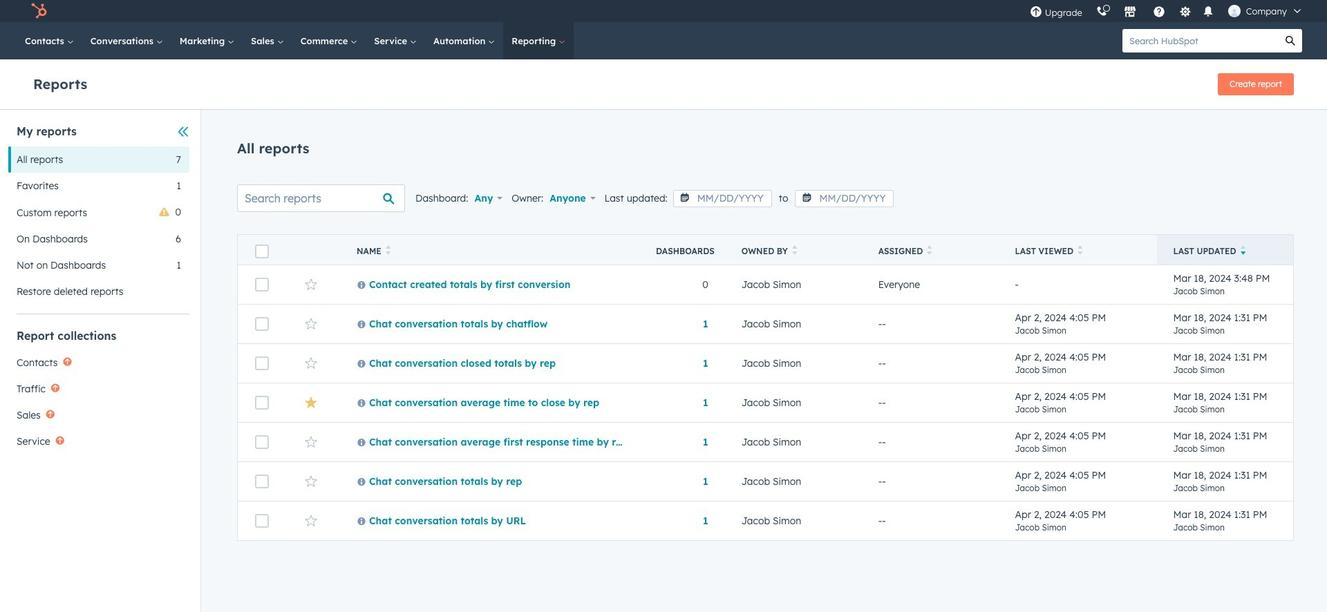 Task type: describe. For each thing, give the bounding box(es) containing it.
4 press to sort. element from the left
[[1078, 246, 1084, 257]]

2 press to sort. element from the left
[[792, 246, 798, 257]]

Search reports search field
[[237, 185, 405, 212]]

press to sort. image for 1st press to sort. element from the left
[[386, 246, 391, 255]]

press to sort. image for 2nd press to sort. element from the left
[[792, 246, 798, 255]]

report collections element
[[8, 329, 190, 455]]

3 press to sort. element from the left
[[928, 246, 933, 257]]

1 mm/dd/yyyy text field from the left
[[674, 190, 772, 207]]

report filters element
[[8, 124, 190, 305]]

Search HubSpot search field
[[1123, 29, 1279, 53]]

press to sort. image for 3rd press to sort. element from left
[[928, 246, 933, 255]]



Task type: vqa. For each thing, say whether or not it's contained in the screenshot.
The Sales at the left top of the page
no



Task type: locate. For each thing, give the bounding box(es) containing it.
MM/DD/YYYY text field
[[674, 190, 772, 207], [796, 190, 895, 207]]

banner
[[33, 69, 1295, 95]]

descending sort. press to sort ascending. image
[[1241, 246, 1246, 255]]

descending sort. press to sort ascending. element
[[1241, 246, 1246, 257]]

1 horizontal spatial press to sort. image
[[1078, 246, 1084, 255]]

1 press to sort. element from the left
[[386, 246, 391, 257]]

marketplaces image
[[1124, 6, 1137, 19]]

menu
[[1023, 0, 1311, 22]]

1 horizontal spatial press to sort. image
[[928, 246, 933, 255]]

0 horizontal spatial mm/dd/yyyy text field
[[674, 190, 772, 207]]

press to sort. element
[[386, 246, 391, 257], [792, 246, 798, 257], [928, 246, 933, 257], [1078, 246, 1084, 257]]

0 horizontal spatial press to sort. image
[[792, 246, 798, 255]]

press to sort. image
[[792, 246, 798, 255], [928, 246, 933, 255]]

jacob simon image
[[1229, 5, 1241, 17]]

0 horizontal spatial press to sort. image
[[386, 246, 391, 255]]

2 press to sort. image from the left
[[1078, 246, 1084, 255]]

1 press to sort. image from the left
[[386, 246, 391, 255]]

2 mm/dd/yyyy text field from the left
[[796, 190, 895, 207]]

press to sort. image
[[386, 246, 391, 255], [1078, 246, 1084, 255]]

press to sort. image for first press to sort. element from right
[[1078, 246, 1084, 255]]

1 press to sort. image from the left
[[792, 246, 798, 255]]

2 press to sort. image from the left
[[928, 246, 933, 255]]

1 horizontal spatial mm/dd/yyyy text field
[[796, 190, 895, 207]]



